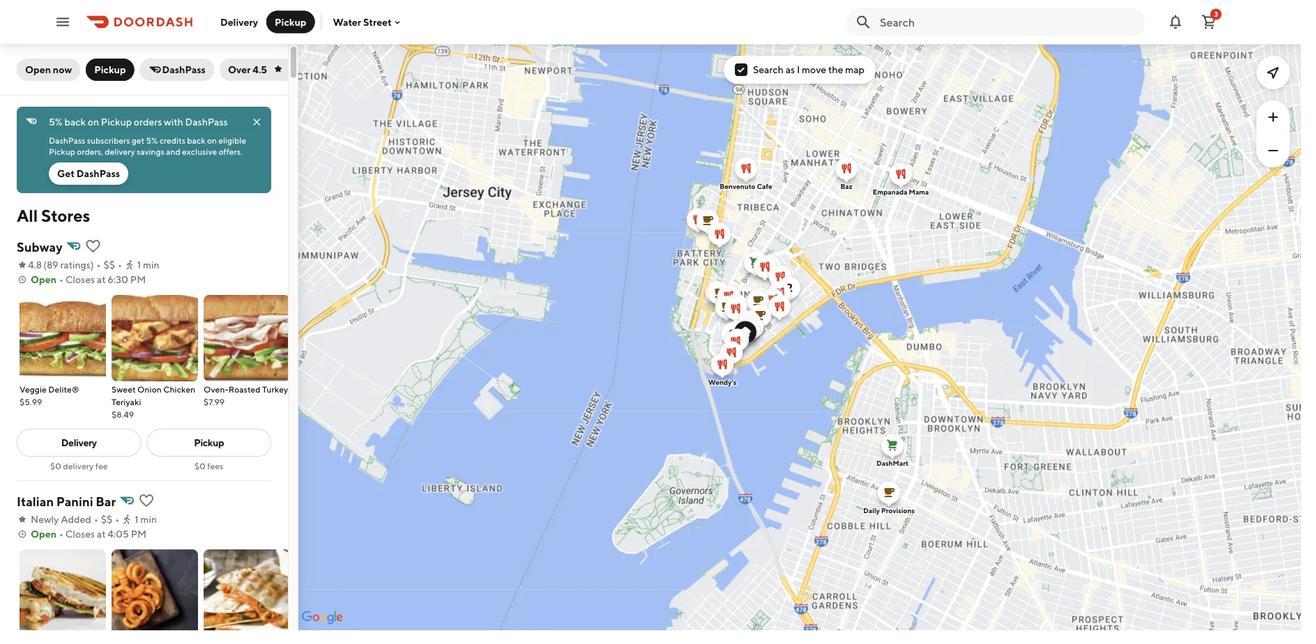 Task type: describe. For each thing, give the bounding box(es) containing it.
all stores
[[17, 205, 90, 225]]

get
[[57, 168, 75, 179]]

italian
[[17, 494, 54, 509]]

delivery button
[[212, 11, 266, 33]]

credits
[[159, 135, 185, 145]]

$0 delivery fee
[[50, 461, 108, 471]]

dashpass inside dashpass subscribers get 5% credits back on eligible pickup orders, delivery savings and exclusive offers.
[[49, 135, 85, 145]]

sweet onion chicken teriyaki image
[[112, 295, 198, 381]]

get
[[132, 135, 144, 145]]

5% back on pickup orders with dashpass
[[49, 116, 228, 128]]

i
[[797, 64, 800, 75]]

search
[[753, 64, 784, 75]]

open inside button
[[25, 64, 51, 75]]

fee
[[95, 461, 108, 471]]

6:30
[[108, 274, 128, 285]]

delite®
[[48, 384, 79, 394]]

pickup link
[[147, 429, 271, 457]]

closes for subway
[[65, 274, 95, 285]]

pickup inside dashpass subscribers get 5% credits back on eligible pickup orders, delivery savings and exclusive offers.
[[49, 146, 75, 156]]

( 89 ratings )
[[43, 259, 94, 271]]

turkey
[[262, 384, 288, 394]]

street
[[363, 16, 392, 28]]

veggie delite® image
[[20, 295, 106, 381]]

$$ for subway
[[104, 259, 115, 271]]

map region
[[261, 0, 1301, 631]]

• $$ for italian panini bar
[[94, 514, 112, 525]]

$5.99
[[20, 397, 42, 407]]

chicken quesadilla image
[[204, 549, 290, 631]]

$8.49
[[112, 409, 134, 419]]

added
[[61, 514, 91, 525]]

3
[[1214, 10, 1218, 18]]

$7.99
[[204, 397, 225, 407]]

oven-
[[204, 384, 229, 394]]

curly fries image
[[112, 549, 198, 631]]

pickup up subscribers
[[101, 116, 132, 128]]

dashpass button
[[140, 59, 214, 81]]

map
[[845, 64, 865, 75]]

zoom out image
[[1265, 142, 1282, 159]]

0 horizontal spatial on
[[88, 116, 99, 128]]

at for italian panini bar
[[97, 528, 106, 540]]

delivery for delivery button
[[220, 16, 258, 28]]

at for subway
[[97, 274, 106, 285]]

delivery link
[[17, 429, 141, 457]]

as
[[786, 64, 795, 75]]

open menu image
[[54, 14, 71, 30]]

subway
[[17, 239, 62, 254]]

• up 4:05
[[115, 514, 119, 525]]

dashpass up exclusive
[[185, 116, 228, 128]]

the
[[828, 64, 843, 75]]

closes for italian panini bar
[[65, 528, 95, 540]]

water street button
[[333, 16, 403, 28]]

bar
[[96, 494, 116, 509]]

stores
[[41, 205, 90, 225]]

water
[[333, 16, 361, 28]]

open now button
[[17, 59, 80, 81]]

dashpass inside get dashpass button
[[77, 168, 120, 179]]

click to add this store to your saved list image
[[85, 238, 101, 255]]

sweet
[[112, 384, 136, 394]]

min for italian panini bar
[[140, 514, 157, 525]]

click to add this store to your saved list image
[[138, 492, 155, 509]]

oven-roasted turkey image
[[204, 295, 290, 381]]

chicken
[[163, 384, 195, 394]]

all
[[17, 205, 38, 225]]

eligible
[[218, 135, 246, 145]]

teriyaki
[[112, 397, 141, 407]]

zoom in image
[[1265, 109, 1282, 126]]

and
[[166, 146, 180, 156]]

Store search: begin typing to search for stores available on DoorDash text field
[[880, 14, 1137, 30]]

delivery inside dashpass subscribers get 5% credits back on eligible pickup orders, delivery savings and exclusive offers.
[[105, 146, 135, 156]]

1 for subway
[[137, 259, 141, 271]]



Task type: locate. For each thing, give the bounding box(es) containing it.
provisions
[[881, 507, 915, 515], [881, 507, 915, 515]]

$0
[[50, 461, 61, 471], [195, 461, 206, 471]]

1 horizontal spatial delivery
[[220, 16, 258, 28]]

mama
[[909, 188, 929, 196], [909, 188, 929, 196]]

0 horizontal spatial back
[[64, 116, 86, 128]]

0 vertical spatial $$
[[104, 259, 115, 271]]

4:05
[[108, 528, 129, 540]]

4.8
[[28, 259, 42, 271]]

orders
[[134, 116, 162, 128]]

onion
[[137, 384, 162, 394]]

1 vertical spatial open
[[31, 274, 56, 285]]

5 items, open order cart image
[[1201, 14, 1217, 30]]

• down '( 89 ratings )'
[[59, 274, 63, 285]]

daily
[[863, 507, 880, 515], [863, 507, 880, 515]]

closes
[[65, 274, 95, 285], [65, 528, 95, 540]]

open for italian panini bar
[[31, 528, 56, 540]]

pm for subway
[[130, 274, 146, 285]]

dashpass subscribers get 5% credits back on eligible pickup orders, delivery savings and exclusive offers.
[[49, 135, 248, 156]]

• right ) at the top of page
[[97, 259, 101, 271]]

$$ down bar
[[101, 514, 112, 525]]

sweet onion chicken teriyaki $8.49
[[112, 384, 195, 419]]

1 vertical spatial 1
[[135, 514, 138, 525]]

$$ for italian panini bar
[[101, 514, 112, 525]]

1
[[137, 259, 141, 271], [135, 514, 138, 525]]

0 vertical spatial open
[[25, 64, 51, 75]]

on up exclusive
[[207, 135, 217, 145]]

wendy's
[[708, 378, 736, 386], [708, 378, 736, 386]]

panini
[[56, 494, 93, 509]]

italian panini bar
[[17, 494, 116, 509]]

5% up savings
[[146, 135, 158, 145]]

1 vertical spatial delivery
[[61, 437, 97, 448]]

• down newly added at the bottom of page
[[59, 528, 63, 540]]

• up open • closes at 4:05 pm
[[94, 514, 98, 525]]

1 horizontal spatial pickup button
[[266, 11, 315, 33]]

0 vertical spatial delivery
[[105, 146, 135, 156]]

dashpass inside dashpass button
[[162, 64, 206, 75]]

open • closes at 6:30 pm
[[31, 274, 146, 285]]

dashpass down orders,
[[77, 168, 120, 179]]

0 vertical spatial at
[[97, 274, 106, 285]]

open for subway
[[31, 274, 56, 285]]

now
[[53, 64, 72, 75]]

2 at from the top
[[97, 528, 106, 540]]

chicken fajita panini image
[[20, 549, 106, 631]]

$0 for pickup
[[195, 461, 206, 471]]

1 vertical spatial • $$
[[94, 514, 112, 525]]

pickup right 'now'
[[94, 64, 126, 75]]

savings
[[137, 146, 164, 156]]

exclusive
[[182, 146, 217, 156]]

delivery
[[220, 16, 258, 28], [61, 437, 97, 448]]

1 $0 from the left
[[50, 461, 61, 471]]

offers.
[[219, 146, 242, 156]]

pm for italian panini bar
[[131, 528, 147, 540]]

1 horizontal spatial on
[[207, 135, 217, 145]]

at left 4:05
[[97, 528, 106, 540]]

$0 left fees
[[195, 461, 206, 471]]

$0 for delivery
[[50, 461, 61, 471]]

5%
[[49, 116, 62, 128], [146, 135, 158, 145]]

dashmart
[[876, 459, 909, 467], [876, 459, 909, 467]]

over 4.5 button
[[220, 59, 312, 81]]

1 vertical spatial on
[[207, 135, 217, 145]]

open • closes at 4:05 pm
[[31, 528, 147, 540]]

pickup up get
[[49, 146, 75, 156]]

• $$ for subway
[[97, 259, 115, 271]]

0 vertical spatial back
[[64, 116, 86, 128]]

min
[[143, 259, 159, 271], [140, 514, 157, 525]]

water street
[[333, 16, 392, 28]]

delivery up $0 delivery fee
[[61, 437, 97, 448]]

pickup
[[275, 16, 306, 28], [94, 64, 126, 75], [101, 116, 132, 128], [49, 146, 75, 156], [194, 437, 224, 448]]

(
[[43, 259, 47, 271]]

0 vertical spatial 5%
[[49, 116, 62, 128]]

newly
[[31, 514, 59, 525]]

roasted
[[228, 384, 260, 394]]

notification bell image
[[1167, 14, 1184, 30]]

• $$ right ) at the top of page
[[97, 259, 115, 271]]

$$
[[104, 259, 115, 271], [101, 514, 112, 525]]

newly added
[[31, 514, 91, 525]]

$0 fees
[[195, 461, 223, 471]]

delivery down subscribers
[[105, 146, 135, 156]]

delivery inside delivery link
[[61, 437, 97, 448]]

dashpass
[[162, 64, 206, 75], [185, 116, 228, 128], [49, 135, 85, 145], [77, 168, 120, 179]]

average rating of 4.8 out of 5 element
[[17, 258, 42, 272]]

1 vertical spatial back
[[187, 135, 205, 145]]

orders,
[[77, 146, 103, 156]]

open down (
[[31, 274, 56, 285]]

cafe
[[757, 182, 772, 190], [757, 182, 772, 190]]

closes down the ratings
[[65, 274, 95, 285]]

delivery inside delivery button
[[220, 16, 258, 28]]

oven-roasted turkey $7.99
[[204, 384, 288, 407]]

1 min down click to add this store to your saved list image
[[135, 514, 157, 525]]

89
[[47, 259, 58, 271]]

veggie delite® $5.99
[[20, 384, 79, 407]]

1 min for subway
[[137, 259, 159, 271]]

1 vertical spatial $$
[[101, 514, 112, 525]]

search as i move the map
[[753, 64, 865, 75]]

subscribers
[[87, 135, 130, 145]]

open down newly
[[31, 528, 56, 540]]

on inside dashpass subscribers get 5% credits back on eligible pickup orders, delivery savings and exclusive offers.
[[207, 135, 217, 145]]

on
[[88, 116, 99, 128], [207, 135, 217, 145]]

1 min
[[137, 259, 159, 271], [135, 514, 157, 525]]

$0 down delivery link
[[50, 461, 61, 471]]

back up exclusive
[[187, 135, 205, 145]]

1 right ) at the top of page
[[137, 259, 141, 271]]

1 horizontal spatial delivery
[[105, 146, 135, 156]]

delivery for delivery link
[[61, 437, 97, 448]]

0 horizontal spatial delivery
[[63, 461, 94, 471]]

pm right 4:05
[[131, 528, 147, 540]]

1 down click to add this store to your saved list image
[[135, 514, 138, 525]]

0 vertical spatial pickup button
[[266, 11, 315, 33]]

1 at from the top
[[97, 274, 106, 285]]

benvenuto cafe
[[720, 182, 772, 190], [720, 182, 772, 190]]

$$ up "6:30" at the left
[[104, 259, 115, 271]]

empanada
[[873, 188, 907, 196], [873, 188, 907, 196]]

• $$ down bar
[[94, 514, 112, 525]]

pickup up $0 fees
[[194, 437, 224, 448]]

0 vertical spatial pm
[[130, 274, 146, 285]]

dashpass up orders,
[[49, 135, 85, 145]]

1 vertical spatial 5%
[[146, 135, 158, 145]]

5% down the open now button
[[49, 116, 62, 128]]

veggie
[[20, 384, 47, 394]]

ratings
[[60, 259, 91, 271]]

1 horizontal spatial $0
[[195, 461, 206, 471]]

pickup button
[[266, 11, 315, 33], [86, 59, 134, 81]]

3 button
[[1195, 8, 1223, 36]]

0 vertical spatial on
[[88, 116, 99, 128]]

0 horizontal spatial delivery
[[61, 437, 97, 448]]

delivery up over
[[220, 16, 258, 28]]

pm right "6:30" at the left
[[130, 274, 146, 285]]

0 horizontal spatial $0
[[50, 461, 61, 471]]

baz
[[840, 182, 853, 190], [840, 182, 853, 190]]

at left "6:30" at the left
[[97, 274, 106, 285]]

open
[[25, 64, 51, 75], [31, 274, 56, 285], [31, 528, 56, 540]]

at
[[97, 274, 106, 285], [97, 528, 106, 540]]

move
[[802, 64, 826, 75]]

0 vertical spatial min
[[143, 259, 159, 271]]

1 closes from the top
[[65, 274, 95, 285]]

1 for italian panini bar
[[135, 514, 138, 525]]

1 horizontal spatial 5%
[[146, 135, 158, 145]]

pickup right delivery button
[[275, 16, 306, 28]]

1 vertical spatial 1 min
[[135, 514, 157, 525]]

0 horizontal spatial 5%
[[49, 116, 62, 128]]

pm
[[130, 274, 146, 285], [131, 528, 147, 540]]

1 vertical spatial min
[[140, 514, 157, 525]]

daily provisions
[[863, 507, 915, 515], [863, 507, 915, 515]]

5% inside dashpass subscribers get 5% credits back on eligible pickup orders, delivery savings and exclusive offers.
[[146, 135, 158, 145]]

open left 'now'
[[25, 64, 51, 75]]

get dashpass
[[57, 168, 120, 179]]

delivery down delivery link
[[63, 461, 94, 471]]

over
[[228, 64, 251, 75]]

recenter the map image
[[1265, 64, 1282, 81]]

pickup for pickup button to the left
[[94, 64, 126, 75]]

• up "6:30" at the left
[[118, 259, 122, 271]]

on up subscribers
[[88, 116, 99, 128]]

4.5
[[253, 64, 267, 75]]

)
[[91, 259, 94, 271]]

over 4.5
[[228, 64, 267, 75]]

pickup for the pickup link
[[194, 437, 224, 448]]

1 vertical spatial at
[[97, 528, 106, 540]]

min down click to add this store to your saved list image
[[140, 514, 157, 525]]

0 vertical spatial • $$
[[97, 259, 115, 271]]

1 horizontal spatial back
[[187, 135, 205, 145]]

Search as I move the map checkbox
[[735, 63, 747, 76]]

2 $0 from the left
[[195, 461, 206, 471]]

min right ) at the top of page
[[143, 259, 159, 271]]

back up orders,
[[64, 116, 86, 128]]

0 vertical spatial 1 min
[[137, 259, 159, 271]]

0 horizontal spatial pickup button
[[86, 59, 134, 81]]

closes down 'added'
[[65, 528, 95, 540]]

1 vertical spatial pickup button
[[86, 59, 134, 81]]

powered by google image
[[302, 611, 343, 625]]

back inside dashpass subscribers get 5% credits back on eligible pickup orders, delivery savings and exclusive offers.
[[187, 135, 205, 145]]

1 vertical spatial pm
[[131, 528, 147, 540]]

benvenuto
[[720, 182, 755, 190], [720, 182, 755, 190]]

empanada mama
[[873, 188, 929, 196], [873, 188, 929, 196]]

0 vertical spatial delivery
[[220, 16, 258, 28]]

1 min right ) at the top of page
[[137, 259, 159, 271]]

with
[[164, 116, 183, 128]]

dashpass up with
[[162, 64, 206, 75]]

0 vertical spatial 1
[[137, 259, 141, 271]]

1 vertical spatial closes
[[65, 528, 95, 540]]

1 vertical spatial delivery
[[63, 461, 94, 471]]

back
[[64, 116, 86, 128], [187, 135, 205, 145]]

2 vertical spatial open
[[31, 528, 56, 540]]

pickup for rightmost pickup button
[[275, 16, 306, 28]]

delivery
[[105, 146, 135, 156], [63, 461, 94, 471]]

pickup button up over 4.5 button
[[266, 11, 315, 33]]

1 min for italian panini bar
[[135, 514, 157, 525]]

pickup button right 'now'
[[86, 59, 134, 81]]

fees
[[207, 461, 223, 471]]

2 closes from the top
[[65, 528, 95, 540]]

get dashpass button
[[49, 162, 128, 185]]

min for subway
[[143, 259, 159, 271]]

0 vertical spatial closes
[[65, 274, 95, 285]]

open now
[[25, 64, 72, 75]]



Task type: vqa. For each thing, say whether or not it's contained in the screenshot.
bowls
no



